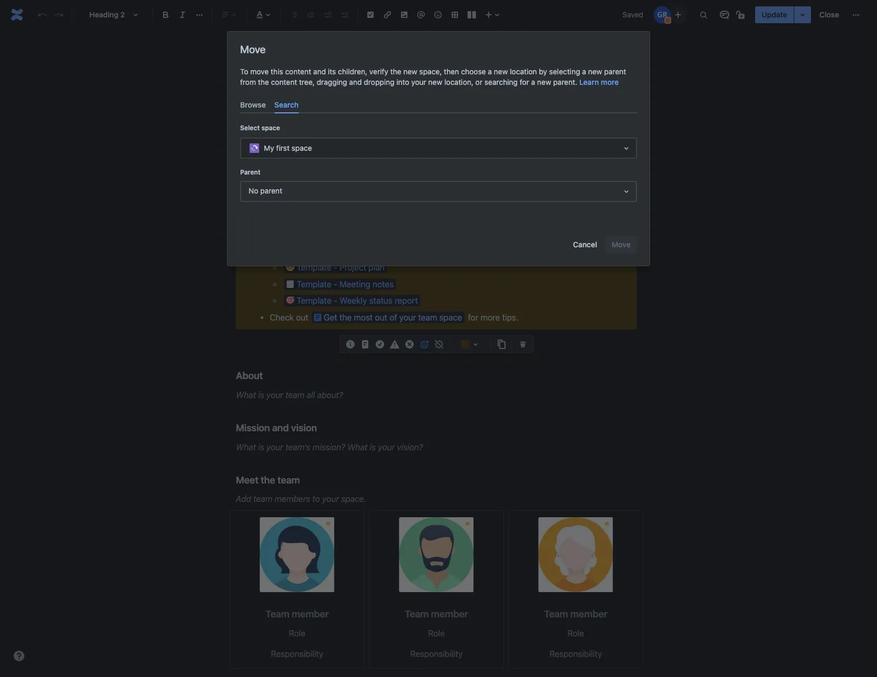 Task type: locate. For each thing, give the bounding box(es) containing it.
2 role from the left
[[428, 629, 445, 639]]

get the most out of your team space image
[[314, 313, 322, 322]]

get right get the most out of your team space image at the left
[[324, 313, 337, 322]]

1 horizontal spatial out
[[375, 313, 387, 322]]

2 out from the left
[[375, 313, 387, 322]]

2 horizontal spatial team
[[544, 609, 568, 620]]

vision?
[[397, 443, 423, 452]]

0 horizontal spatial parent
[[260, 186, 282, 195]]

template inside template - meeting notes 'button'
[[297, 280, 332, 289]]

my inside my first space link
[[251, 47, 261, 56]]

1 vertical spatial more
[[481, 313, 500, 322]]

team
[[348, 208, 375, 222], [418, 313, 437, 322], [286, 391, 305, 400], [277, 474, 300, 486], [253, 495, 272, 504]]

space up remove emoji icon
[[439, 313, 462, 322]]

my first space down select space
[[264, 143, 312, 152]]

0 horizontal spatial out
[[296, 313, 308, 322]]

get inside get the most out of your team space button
[[324, 313, 337, 322]]

most
[[354, 313, 373, 322]]

my
[[251, 47, 261, 56], [264, 143, 274, 152]]

more left tips.
[[481, 313, 500, 322]]

editor add emoji image
[[418, 338, 431, 351]]

this
[[271, 67, 283, 76]]

what down mission in the bottom left of the page
[[236, 443, 256, 452]]

0 horizontal spatial role
[[289, 629, 305, 639]]

is down mission in the bottom left of the page
[[258, 443, 264, 452]]

team left all
[[286, 391, 305, 400]]

new down by
[[537, 78, 551, 87]]

- for project
[[334, 263, 337, 273]]

to up the added
[[309, 208, 319, 222]]

team's
[[286, 443, 310, 452]]

added
[[295, 230, 319, 239]]

open image for parent text field
[[620, 185, 633, 198]]

move this page image
[[238, 48, 247, 56]]

1 out from the left
[[296, 313, 308, 322]]

1 template from the top
[[297, 263, 332, 273]]

add
[[236, 495, 251, 504]]

your down "space,"
[[411, 78, 426, 87]]

0 vertical spatial template
[[297, 263, 332, 273]]

my right move this page "icon"
[[251, 47, 261, 56]]

template down the with
[[297, 263, 332, 273]]

- down get started with page templates:
[[334, 263, 337, 273]]

the right meet
[[261, 474, 275, 486]]

out inside button
[[375, 313, 387, 322]]

move dialog
[[228, 32, 650, 266]]

what is your team all about?
[[236, 391, 343, 400]]

template
[[297, 263, 332, 273], [297, 280, 332, 289], [297, 296, 332, 306]]

2 vertical spatial -
[[334, 296, 337, 306]]

what for what is your team's mission? what is your vision?
[[236, 443, 256, 452]]

2 template from the top
[[297, 280, 332, 289]]

your down mission and vision
[[266, 443, 283, 452]]

1 open image from the top
[[620, 142, 633, 155]]

Give this page a title text field
[[236, 164, 637, 181]]

out
[[296, 313, 308, 322], [375, 313, 387, 322]]

1 - from the top
[[334, 263, 337, 273]]

to
[[309, 208, 319, 222], [312, 495, 320, 504]]

0 vertical spatial to
[[309, 208, 319, 222]]

template up get the most out of your team space image at the left
[[297, 296, 332, 306]]

your up mission and vision
[[266, 391, 283, 400]]

of
[[390, 313, 397, 322]]

to right members
[[312, 495, 320, 504]]

first
[[263, 47, 276, 56], [276, 143, 290, 152]]

what down the about on the bottom left of page
[[236, 391, 256, 400]]

out left of
[[375, 313, 387, 322]]

1 vertical spatial -
[[334, 280, 337, 289]]

members
[[275, 495, 310, 504]]

parent
[[604, 67, 626, 76], [260, 186, 282, 195]]

team up editor add emoji image
[[418, 313, 437, 322]]

:check_mark: image
[[241, 212, 252, 223], [241, 212, 252, 223]]

search
[[274, 100, 299, 109]]

- for meeting
[[334, 280, 337, 289]]

0 vertical spatial -
[[334, 263, 337, 273]]

0 horizontal spatial responsibility
[[271, 650, 323, 659]]

a up searching
[[488, 67, 492, 76]]

- inside 'button'
[[334, 280, 337, 289]]

weekly
[[340, 296, 367, 306]]

tree,
[[299, 78, 315, 87]]

1 vertical spatial open image
[[620, 185, 633, 198]]

new up into
[[403, 67, 417, 76]]

2 team member from the left
[[405, 609, 468, 620]]

get
[[270, 246, 283, 256], [324, 313, 337, 322]]

move
[[240, 43, 266, 55]]

choose
[[461, 67, 486, 76]]

3 team member from the left
[[544, 609, 608, 620]]

no parent
[[249, 186, 282, 195]]

your left the space.
[[322, 495, 339, 504]]

the down move
[[258, 78, 269, 87]]

1 vertical spatial for
[[468, 313, 479, 322]]

tab list
[[236, 96, 641, 114]]

2 horizontal spatial member
[[571, 609, 608, 620]]

content down this
[[271, 78, 297, 87]]

your right of
[[399, 313, 416, 322]]

children,
[[338, 67, 367, 76]]

template - meeting notes
[[297, 280, 394, 289]]

everything
[[462, 230, 502, 239]]

2 team from the left
[[405, 609, 429, 620]]

1 vertical spatial first
[[276, 143, 290, 152]]

new up learn more
[[588, 67, 602, 76]]

0 vertical spatial parent
[[604, 67, 626, 76]]

cancel button
[[567, 236, 604, 253]]

dragging
[[317, 78, 347, 87]]

template down template - project plan button
[[297, 280, 332, 289]]

1 horizontal spatial my
[[264, 143, 274, 152]]

team inside button
[[418, 313, 437, 322]]

3 responsibility from the left
[[550, 650, 602, 659]]

3 - from the top
[[334, 296, 337, 306]]

1 team member from the left
[[265, 609, 329, 620]]

template inside template - project plan button
[[297, 263, 332, 273]]

we've added some suggestions and placeholders. everything is customizable.
[[270, 230, 565, 239]]

1 member from the left
[[292, 609, 329, 620]]

location,
[[444, 78, 474, 87]]

more for learn
[[601, 78, 619, 87]]

space,
[[419, 67, 442, 76]]

3 template from the top
[[297, 296, 332, 306]]

tab list containing browse
[[236, 96, 641, 114]]

suggestions
[[344, 230, 390, 239]]

more
[[601, 78, 619, 87], [481, 313, 500, 322]]

0 horizontal spatial get
[[270, 246, 283, 256]]

1 horizontal spatial team member
[[405, 609, 468, 620]]

open image
[[620, 142, 633, 155], [620, 185, 633, 198]]

get the most out of your team space
[[324, 313, 462, 322]]

- down template - meeting notes 'button'
[[334, 296, 337, 306]]

0 horizontal spatial team
[[265, 609, 290, 620]]

parent
[[240, 168, 261, 176]]

first down select space
[[276, 143, 290, 152]]

2 horizontal spatial responsibility
[[550, 650, 602, 659]]

1 horizontal spatial team
[[405, 609, 429, 620]]

1 horizontal spatial get
[[324, 313, 337, 322]]

meet
[[236, 474, 259, 486]]

team
[[265, 609, 290, 620], [405, 609, 429, 620], [544, 609, 568, 620]]

2 open image from the top
[[620, 185, 633, 198]]

parent right "no"
[[260, 186, 282, 195]]

mission?
[[313, 443, 345, 452]]

0 horizontal spatial my
[[251, 47, 261, 56]]

0 horizontal spatial for
[[468, 313, 479, 322]]

about
[[236, 370, 263, 382]]

and
[[313, 67, 326, 76], [349, 78, 362, 87], [393, 230, 407, 239], [272, 422, 289, 434]]

out left get the most out of your team space image at the left
[[296, 313, 308, 322]]

1 vertical spatial template
[[297, 280, 332, 289]]

1 horizontal spatial role
[[428, 629, 445, 639]]

template - project plan
[[297, 263, 385, 273]]

for up the background color icon
[[468, 313, 479, 322]]

- down template - project plan button
[[334, 280, 337, 289]]

the left most
[[340, 313, 352, 322]]

0 horizontal spatial team member
[[265, 609, 329, 620]]

warning image
[[389, 338, 401, 351]]

location
[[510, 67, 537, 76]]

for down 'location'
[[520, 78, 529, 87]]

parent up learn more
[[604, 67, 626, 76]]

the
[[390, 67, 401, 76], [258, 78, 269, 87], [340, 313, 352, 322], [261, 474, 275, 486]]

1 horizontal spatial member
[[431, 609, 468, 620]]

a
[[488, 67, 492, 76], [582, 67, 586, 76], [531, 78, 535, 87]]

1 vertical spatial get
[[324, 313, 337, 322]]

space right the select
[[262, 124, 280, 132]]

:notepad_spiral: image
[[286, 280, 295, 288], [286, 280, 295, 288]]

2 vertical spatial template
[[297, 296, 332, 306]]

by
[[539, 67, 547, 76]]

page
[[333, 246, 352, 256]]

2 horizontal spatial team member
[[544, 609, 608, 620]]

1 horizontal spatial more
[[601, 78, 619, 87]]

more for for
[[481, 313, 500, 322]]

0 vertical spatial get
[[270, 246, 283, 256]]

1 horizontal spatial parent
[[604, 67, 626, 76]]

my right select space text field
[[264, 143, 274, 152]]

tab list inside move dialog
[[236, 96, 641, 114]]

your
[[411, 78, 426, 87], [322, 208, 345, 222], [399, 313, 416, 322], [266, 391, 283, 400], [266, 443, 283, 452], [378, 443, 395, 452], [322, 495, 339, 504]]

1 horizontal spatial for
[[520, 78, 529, 87]]

template - project plan button
[[284, 261, 387, 274]]

background color image
[[469, 338, 482, 351]]

info image
[[344, 338, 357, 351]]

content up tree, on the left top
[[285, 67, 311, 76]]

bullet list ⌘⇧8 image
[[288, 8, 300, 21]]

your left vision?
[[378, 443, 395, 452]]

1 vertical spatial my
[[264, 143, 274, 152]]

team up suggestions
[[348, 208, 375, 222]]

space
[[278, 47, 299, 56], [262, 124, 280, 132], [292, 143, 312, 152], [439, 313, 462, 322]]

get down "we've"
[[270, 246, 283, 256]]

more right learn
[[601, 78, 619, 87]]

1 role from the left
[[289, 629, 305, 639]]

:sunglasses: image
[[286, 263, 295, 271]]

success image
[[374, 338, 386, 351]]

a down 'location'
[[531, 78, 535, 87]]

more inside the main content area, start typing to enter text. text field
[[481, 313, 500, 322]]

get the most out of your team space button
[[312, 311, 465, 324]]

is down the about on the bottom left of page
[[258, 391, 264, 400]]

for inside the main content area, start typing to enter text. text field
[[468, 313, 479, 322]]

what
[[236, 391, 256, 400], [236, 443, 256, 452], [348, 443, 368, 452]]

space up this
[[278, 47, 299, 56]]

a up learn
[[582, 67, 586, 76]]

2 horizontal spatial role
[[568, 629, 584, 639]]

italic ⌘i image
[[176, 8, 189, 21]]

first up this
[[263, 47, 276, 56]]

new
[[403, 67, 417, 76], [494, 67, 508, 76], [588, 67, 602, 76], [428, 78, 442, 87], [537, 78, 551, 87]]

1 horizontal spatial responsibility
[[410, 650, 463, 659]]

layouts image
[[466, 8, 478, 21]]

0 vertical spatial my
[[251, 47, 261, 56]]

0 vertical spatial open image
[[620, 142, 633, 155]]

more inside learn more link
[[601, 78, 619, 87]]

get started with page templates:
[[270, 246, 394, 256]]

1 vertical spatial my first space
[[264, 143, 312, 152]]

member
[[292, 609, 329, 620], [431, 609, 468, 620], [571, 609, 608, 620]]

3 member from the left
[[571, 609, 608, 620]]

0 vertical spatial for
[[520, 78, 529, 87]]

vision
[[291, 422, 317, 434]]

content
[[285, 67, 311, 76], [271, 78, 297, 87]]

we've
[[270, 230, 293, 239]]

my first space up this
[[251, 47, 299, 56]]

role
[[289, 629, 305, 639], [428, 629, 445, 639], [568, 629, 584, 639]]

1 vertical spatial to
[[312, 495, 320, 504]]

0 horizontal spatial member
[[292, 609, 329, 620]]

to
[[240, 67, 248, 76]]

error image
[[403, 338, 416, 351]]

space inside button
[[439, 313, 462, 322]]

2 - from the top
[[334, 280, 337, 289]]

and down space!
[[393, 230, 407, 239]]

is
[[504, 230, 511, 239], [258, 391, 264, 400], [258, 443, 264, 452], [370, 443, 376, 452]]

started
[[286, 246, 312, 256]]

saved
[[623, 10, 644, 19]]

some
[[321, 230, 342, 239]]

mission and vision
[[236, 422, 317, 434]]

0 vertical spatial more
[[601, 78, 619, 87]]

template inside template - weekly status report button
[[297, 296, 332, 306]]

0 horizontal spatial more
[[481, 313, 500, 322]]

1 vertical spatial parent
[[260, 186, 282, 195]]



Task type: vqa. For each thing, say whether or not it's contained in the screenshot.
what is your team's mission? what is your vision?
yes



Task type: describe. For each thing, give the bounding box(es) containing it.
my inside move dialog
[[264, 143, 274, 152]]

into
[[397, 78, 409, 87]]

select
[[240, 124, 260, 132]]

table image
[[449, 8, 461, 21]]

0 vertical spatial first
[[263, 47, 276, 56]]

1 vertical spatial content
[[271, 78, 297, 87]]

browse
[[240, 100, 266, 109]]

link image
[[381, 8, 394, 21]]

placeholders.
[[409, 230, 460, 239]]

undo ⌘z image
[[36, 8, 49, 21]]

move
[[250, 67, 269, 76]]

confluence image
[[8, 6, 25, 23]]

mention image
[[415, 8, 428, 21]]

templates:
[[354, 246, 394, 256]]

is right everything
[[504, 230, 511, 239]]

the inside button
[[340, 313, 352, 322]]

from
[[240, 78, 256, 87]]

customizable.
[[513, 230, 565, 239]]

1 horizontal spatial a
[[531, 78, 535, 87]]

:sunglasses: image
[[286, 263, 295, 271]]

space.
[[341, 495, 366, 504]]

and left its
[[313, 67, 326, 76]]

numbered list ⌘⇧7 image
[[305, 8, 317, 21]]

3 team from the left
[[544, 609, 568, 620]]

parent inside to move this content and its children, verify the new space, then choose a new location by selecting a new parent from the content tree, dragging and dropping into your new location, or searching for a new parent.
[[604, 67, 626, 76]]

new up searching
[[494, 67, 508, 76]]

adjust update settings image
[[796, 8, 809, 21]]

select space
[[240, 124, 280, 132]]

meet the team
[[236, 474, 300, 486]]

remove emoji image
[[433, 338, 446, 351]]

Parent text field
[[247, 186, 249, 197]]

my first space inside move dialog
[[264, 143, 312, 152]]

bold ⌘b image
[[159, 8, 172, 21]]

action item image
[[364, 8, 377, 21]]

1 team from the left
[[265, 609, 290, 620]]

team up members
[[277, 474, 300, 486]]

all
[[307, 391, 315, 400]]

2 responsibility from the left
[[410, 650, 463, 659]]

plan
[[369, 263, 385, 273]]

check out
[[270, 313, 311, 322]]

redo ⌘⇧z image
[[53, 8, 65, 21]]

and down children,
[[349, 78, 362, 87]]

selecting
[[549, 67, 580, 76]]

project
[[340, 263, 366, 273]]

meeting
[[340, 280, 370, 289]]

your up some
[[322, 208, 345, 222]]

searching
[[485, 78, 518, 87]]

2 member from the left
[[431, 609, 468, 620]]

add team members to your space.
[[236, 495, 366, 504]]

copy image
[[495, 338, 508, 351]]

open image for select space text field
[[620, 142, 633, 155]]

parent.
[[553, 78, 578, 87]]

cancel
[[573, 240, 597, 249]]

close button
[[813, 6, 846, 23]]

to move this content and its children, verify the new space, then choose a new location by selecting a new parent from the content tree, dragging and dropping into your new location, or searching for a new parent.
[[240, 67, 626, 87]]

for more tips.
[[466, 313, 519, 322]]

template - meeting notes button
[[284, 278, 396, 291]]

my first space link
[[251, 45, 299, 58]]

template - weekly status report button
[[284, 295, 421, 307]]

its
[[328, 67, 336, 76]]

mission
[[236, 422, 270, 434]]

template for template - meeting notes
[[297, 280, 332, 289]]

emoji image
[[432, 8, 444, 21]]

add image, video, or file image
[[398, 8, 411, 21]]

notes
[[373, 280, 394, 289]]

:dart: image
[[286, 296, 295, 305]]

0 vertical spatial content
[[285, 67, 311, 76]]

report
[[395, 296, 418, 306]]

close
[[820, 10, 839, 19]]

Main content area, start typing to enter text. text field
[[230, 203, 644, 678]]

:dart: image
[[286, 296, 295, 305]]

note image
[[359, 338, 372, 351]]

check
[[270, 313, 294, 322]]

your inside to move this content and its children, verify the new space, then choose a new location by selecting a new parent from the content tree, dragging and dropping into your new location, or searching for a new parent.
[[411, 78, 426, 87]]

template for template - project plan
[[297, 263, 332, 273]]

dropping
[[364, 78, 395, 87]]

indent tab image
[[338, 8, 351, 21]]

space down search
[[292, 143, 312, 152]]

about?
[[317, 391, 343, 400]]

is left vision?
[[370, 443, 376, 452]]

tips.
[[502, 313, 519, 322]]

editor toolbar toolbar
[[340, 336, 534, 365]]

get for get started with page templates:
[[270, 246, 283, 256]]

1 responsibility from the left
[[271, 650, 323, 659]]

update button
[[756, 6, 794, 23]]

Select space text field
[[248, 143, 250, 154]]

your inside get the most out of your team space button
[[399, 313, 416, 322]]

and left vision
[[272, 422, 289, 434]]

or
[[476, 78, 483, 87]]

learn more
[[580, 78, 619, 87]]

template for template - weekly status report
[[297, 296, 332, 306]]

then
[[444, 67, 459, 76]]

the up into
[[390, 67, 401, 76]]

outdent ⇧tab image
[[321, 8, 334, 21]]

3 role from the left
[[568, 629, 584, 639]]

get for get the most out of your team space
[[324, 313, 337, 322]]

no
[[249, 186, 258, 195]]

what is your team's mission? what is your vision?
[[236, 443, 423, 452]]

learn more link
[[580, 77, 619, 88]]

welcome to your team space!
[[257, 208, 412, 222]]

2 horizontal spatial a
[[582, 67, 586, 76]]

update
[[762, 10, 787, 19]]

learn
[[580, 78, 599, 87]]

space!
[[377, 208, 412, 222]]

template - weekly status report
[[297, 296, 418, 306]]

welcome
[[257, 208, 306, 222]]

with
[[315, 246, 331, 256]]

for inside to move this content and its children, verify the new space, then choose a new location by selecting a new parent from the content tree, dragging and dropping into your new location, or searching for a new parent.
[[520, 78, 529, 87]]

new down "space,"
[[428, 78, 442, 87]]

- for weekly
[[334, 296, 337, 306]]

what for what is your team all about?
[[236, 391, 256, 400]]

verify
[[369, 67, 388, 76]]

remove image
[[517, 338, 529, 351]]

0 horizontal spatial a
[[488, 67, 492, 76]]

0 vertical spatial my first space
[[251, 47, 299, 56]]

confluence image
[[8, 6, 25, 23]]

first inside move dialog
[[276, 143, 290, 152]]

what right mission?
[[348, 443, 368, 452]]

greg robinson image
[[654, 6, 671, 23]]

team right add
[[253, 495, 272, 504]]

status
[[369, 296, 393, 306]]



